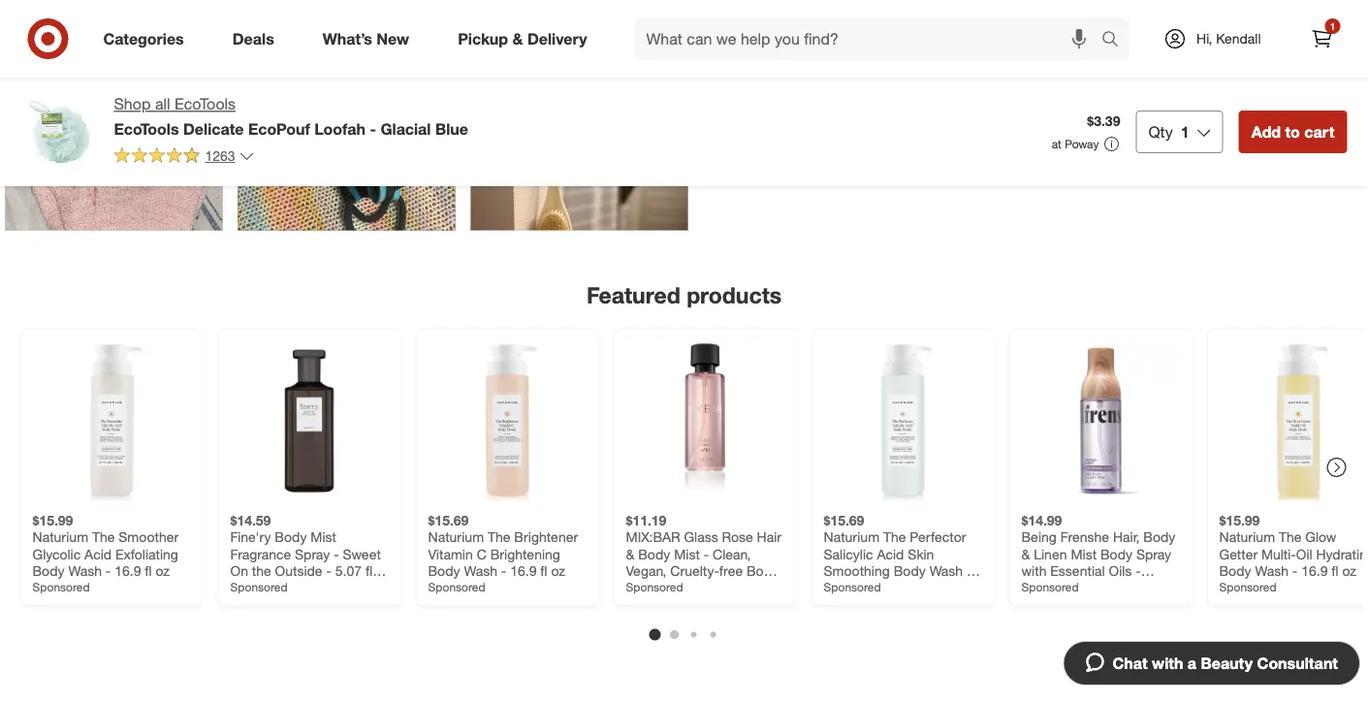 Task type: vqa. For each thing, say whether or not it's contained in the screenshot.
the top 2
no



Task type: locate. For each thing, give the bounding box(es) containing it.
shop all ecotools ecotools delicate ecopouf loofah - glacial blue
[[114, 95, 468, 138]]

hair right rose
[[757, 528, 782, 545]]

fl down salicylic
[[854, 579, 861, 596]]

chat with a beauty consultant
[[1113, 654, 1338, 673]]

spray down mix:bar
[[626, 579, 661, 596]]

0 vertical spatial hair
[[757, 528, 782, 545]]

oils
[[1109, 562, 1132, 579]]

on
[[230, 562, 248, 579]]

loofah
[[315, 119, 366, 138]]

naturium the glow getter multi-oil hydrating body wash - 16.9 fl oz image
[[1220, 341, 1368, 500]]

naturium left oil on the bottom of the page
[[1220, 528, 1275, 545]]

hair
[[757, 528, 782, 545], [677, 579, 702, 596]]

naturium inside the $15.99 naturium the glow getter multi-oil hydrating body wash - 16.9 fl oz sponsored
[[1220, 528, 1275, 545]]

3 wash from the left
[[930, 562, 963, 579]]

naturium inside $15.99 naturium the smoother glycolic acid exfoliating body wash - 16.9 fl oz sponsored
[[32, 528, 88, 545]]

- left the exfoliating
[[106, 562, 111, 579]]

& down mix:bar
[[665, 579, 673, 596]]

1 right qty
[[1181, 122, 1190, 141]]

sponsored down salicylic
[[824, 579, 881, 594]]

3 sponsored from the left
[[428, 579, 486, 594]]

2 the from the left
[[488, 528, 511, 545]]

fl
[[145, 562, 152, 579], [366, 562, 373, 579], [540, 562, 548, 579], [1332, 562, 1339, 579], [854, 579, 861, 596], [1142, 579, 1149, 596], [696, 596, 703, 613]]

body inside the $15.99 naturium the glow getter multi-oil hydrating body wash - 16.9 fl oz sponsored
[[1220, 562, 1252, 579]]

- right skin
[[967, 562, 972, 579]]

0 horizontal spatial mist
[[311, 528, 336, 545]]

1 horizontal spatial with
[[1152, 654, 1184, 673]]

beauty
[[1201, 654, 1253, 673]]

clean,
[[713, 545, 751, 562]]

body inside "$15.69 naturium the perfector salicylic acid skin smoothing body wash - 16.9 fl oz"
[[894, 562, 926, 579]]

naturium left the exfoliating
[[32, 528, 88, 545]]

fl right oil on the bottom of the page
[[1332, 562, 1339, 579]]

acid inside "$15.69 naturium the perfector salicylic acid skin smoothing body wash - 16.9 fl oz"
[[877, 545, 904, 562]]

$15.69 up salicylic
[[824, 511, 864, 528]]

0 horizontal spatial spray
[[295, 545, 330, 562]]

1 $15.99 from the left
[[32, 511, 73, 528]]

naturium for vitamin
[[428, 528, 484, 545]]

sponsored down getter
[[1220, 579, 1277, 594]]

5
[[1131, 579, 1138, 596], [685, 596, 693, 613]]

- right c
[[501, 562, 507, 579]]

being frenshe hair, body & linen mist body spray with essential oils - lavender cloud - 5 fl oz image
[[1022, 341, 1181, 500]]

fl inside $11.19 mix:bar glass rose hair & body mist - clean, vegan, cruelty-free body spray & hair perfume for women - 5 fl oz
[[696, 596, 703, 613]]

- left sweet
[[334, 545, 339, 562]]

1 acid from the left
[[84, 545, 112, 562]]

fl inside $14.99 being frenshe hair, body & linen mist body spray with essential oils - lavender cloud - 5 fl oz
[[1142, 579, 1149, 596]]

- inside shop all ecotools ecotools delicate ecopouf loofah - glacial blue
[[370, 119, 376, 138]]

-
[[370, 119, 376, 138], [334, 545, 339, 562], [704, 545, 709, 562], [106, 562, 111, 579], [326, 562, 332, 579], [501, 562, 507, 579], [967, 562, 972, 579], [1136, 562, 1141, 579], [1293, 562, 1298, 579], [1122, 579, 1127, 596], [676, 596, 681, 613]]

5 inside $11.19 mix:bar glass rose hair & body mist - clean, vegan, cruelty-free body spray & hair perfume for women - 5 fl oz
[[685, 596, 693, 613]]

$15.69 naturium the brightener vitamin c brightening body wash - 16.9 fl oz sponsored
[[428, 511, 578, 594]]

0 horizontal spatial $15.99
[[32, 511, 73, 528]]

the right c
[[488, 528, 511, 545]]

naturium up smoothing
[[824, 528, 880, 545]]

essential
[[1051, 562, 1105, 579]]

acid left skin
[[877, 545, 904, 562]]

1 vertical spatial with
[[1152, 654, 1184, 673]]

$15.69 for naturium the perfector salicylic acid skin smoothing body wash - 16.9 fl oz
[[824, 511, 864, 528]]

fl inside "$15.69 naturium the perfector salicylic acid skin smoothing body wash - 16.9 fl oz"
[[854, 579, 861, 596]]

sponsored down vitamin
[[428, 579, 486, 594]]

2 $15.99 from the left
[[1220, 511, 1260, 528]]

1 naturium from the left
[[32, 528, 88, 545]]

1 the from the left
[[92, 528, 115, 545]]

2 acid from the left
[[877, 545, 904, 562]]

spray right oils
[[1137, 545, 1172, 562]]

5.07
[[335, 562, 362, 579]]

16.9 down smoother
[[115, 562, 141, 579]]

oz down smoother
[[156, 562, 170, 579]]

naturium inside "$15.69 naturium the perfector salicylic acid skin smoothing body wash - 16.9 fl oz"
[[824, 528, 880, 545]]

- right oils
[[1136, 562, 1141, 579]]

- inside "$15.69 naturium the perfector salicylic acid skin smoothing body wash - 16.9 fl oz"
[[967, 562, 972, 579]]

& left linen
[[1022, 545, 1030, 562]]

1 horizontal spatial 5
[[1131, 579, 1138, 596]]

featured products
[[587, 282, 782, 309]]

vitamin
[[428, 545, 473, 562]]

6 sponsored from the left
[[1022, 579, 1079, 594]]

user image by @beautyyallure_ image
[[238, 13, 455, 230]]

0 vertical spatial with
[[1022, 562, 1047, 579]]

oz right oil on the bottom of the page
[[1343, 562, 1357, 579]]

acid
[[84, 545, 112, 562], [877, 545, 904, 562]]

smoother
[[119, 528, 179, 545]]

the inside "$15.69 naturium the perfector salicylic acid skin smoothing body wash - 16.9 fl oz"
[[883, 528, 906, 545]]

4 naturium from the left
[[1220, 528, 1275, 545]]

poway
[[1065, 137, 1099, 151]]

delicate
[[183, 119, 244, 138]]

1 right kendall
[[1330, 20, 1336, 32]]

1 sponsored from the left
[[32, 579, 90, 594]]

the left glow
[[1279, 528, 1302, 545]]

- right 'cloud'
[[1122, 579, 1127, 596]]

exfoliating
[[115, 545, 178, 562]]

16.9
[[115, 562, 141, 579], [510, 562, 537, 579], [1302, 562, 1328, 579], [824, 579, 850, 596]]

fl down smoother
[[145, 562, 152, 579]]

3 naturium from the left
[[824, 528, 880, 545]]

naturium inside "$15.69 naturium the brightener vitamin c brightening body wash - 16.9 fl oz sponsored"
[[428, 528, 484, 545]]

new
[[377, 29, 409, 48]]

all
[[155, 95, 170, 113]]

body
[[275, 528, 307, 545], [1144, 528, 1176, 545], [638, 545, 670, 562], [1101, 545, 1133, 562], [32, 562, 65, 579], [428, 562, 460, 579], [747, 562, 779, 579], [894, 562, 926, 579], [1220, 562, 1252, 579]]

$15.99 up getter
[[1220, 511, 1260, 528]]

4 sponsored from the left
[[626, 579, 683, 594]]

multi-
[[1262, 545, 1296, 562]]

& down $11.19
[[626, 545, 635, 562]]

oz down salicylic
[[865, 579, 879, 596]]

$15.99 inside the $15.99 naturium the glow getter multi-oil hydrating body wash - 16.9 fl oz sponsored
[[1220, 511, 1260, 528]]

oz inside the "$14.59 fine'ry body mist fragrance spray - sweet on the outside - 5.07 fl oz"
[[230, 579, 244, 596]]

glow
[[1306, 528, 1337, 545]]

mix:bar
[[626, 528, 680, 545]]

1 horizontal spatial spray
[[626, 579, 661, 596]]

$14.99
[[1022, 511, 1062, 528]]

the inside "$15.69 naturium the brightener vitamin c brightening body wash - 16.9 fl oz sponsored"
[[488, 528, 511, 545]]

ecotools up the delicate at the left top
[[175, 95, 236, 113]]

1263 link
[[114, 146, 255, 169]]

oz
[[156, 562, 170, 579], [551, 562, 565, 579], [1343, 562, 1357, 579], [230, 579, 244, 596], [865, 579, 879, 596], [1153, 579, 1167, 596], [707, 596, 721, 613]]

oz left the
[[230, 579, 244, 596]]

0 horizontal spatial 5
[[685, 596, 693, 613]]

2 naturium from the left
[[428, 528, 484, 545]]

1 horizontal spatial acid
[[877, 545, 904, 562]]

add to cart button
[[1239, 111, 1348, 153]]

1 $15.69 from the left
[[428, 511, 469, 528]]

acid inside $15.99 naturium the smoother glycolic acid exfoliating body wash - 16.9 fl oz sponsored
[[84, 545, 112, 562]]

$15.99 for naturium the glow getter multi-oil hydrating body wash - 16.9 fl oz
[[1220, 511, 1260, 528]]

4 the from the left
[[1279, 528, 1302, 545]]

oz down brightener
[[551, 562, 565, 579]]

mist right linen
[[1071, 545, 1097, 562]]

body inside $15.99 naturium the smoother glycolic acid exfoliating body wash - 16.9 fl oz sponsored
[[32, 562, 65, 579]]

mix:bar glass rose hair & body mist - clean, vegan, cruelty-free body spray & hair perfume for women - 5 fl oz image
[[626, 341, 785, 500]]

0 horizontal spatial $15.69
[[428, 511, 469, 528]]

$15.99 up the glycolic on the bottom of page
[[32, 511, 73, 528]]

5 right 'cloud'
[[1131, 579, 1138, 596]]

- left the hydrating
[[1293, 562, 1298, 579]]

spray inside $11.19 mix:bar glass rose hair & body mist - clean, vegan, cruelty-free body spray & hair perfume for women - 5 fl oz
[[626, 579, 661, 596]]

16.9 down salicylic
[[824, 579, 850, 596]]

$11.19 mix:bar glass rose hair & body mist - clean, vegan, cruelty-free body spray & hair perfume for women - 5 fl oz
[[626, 511, 782, 613]]

7 sponsored from the left
[[1220, 579, 1277, 594]]

naturium left brightening
[[428, 528, 484, 545]]

the left smoother
[[92, 528, 115, 545]]

mist inside $11.19 mix:bar glass rose hair & body mist - clean, vegan, cruelty-free body spray & hair perfume for women - 5 fl oz
[[674, 545, 700, 562]]

$15.69 naturium the perfector salicylic acid skin smoothing body wash - 16.9 fl oz
[[824, 511, 972, 596]]

oz inside the $15.99 naturium the glow getter multi-oil hydrating body wash - 16.9 fl oz sponsored
[[1343, 562, 1357, 579]]

16.9 inside "$15.69 naturium the perfector salicylic acid skin smoothing body wash - 16.9 fl oz"
[[824, 579, 850, 596]]

vegan,
[[626, 562, 667, 579]]

2 $15.69 from the left
[[824, 511, 864, 528]]

2 wash from the left
[[464, 562, 497, 579]]

wash
[[68, 562, 102, 579], [464, 562, 497, 579], [930, 562, 963, 579], [1255, 562, 1289, 579]]

with left a
[[1152, 654, 1184, 673]]

sponsored down the glycolic on the bottom of page
[[32, 579, 90, 594]]

sponsored up women
[[626, 579, 683, 594]]

mist inside $14.99 being frenshe hair, body & linen mist body spray with essential oils - lavender cloud - 5 fl oz
[[1071, 545, 1097, 562]]

- left glacial in the left top of the page
[[370, 119, 376, 138]]

mist left sweet
[[311, 528, 336, 545]]

3 the from the left
[[883, 528, 906, 545]]

$15.99 inside $15.99 naturium the smoother glycolic acid exfoliating body wash - 16.9 fl oz sponsored
[[32, 511, 73, 528]]

$15.69 inside "$15.69 naturium the brightener vitamin c brightening body wash - 16.9 fl oz sponsored"
[[428, 511, 469, 528]]

naturium
[[32, 528, 88, 545], [428, 528, 484, 545], [824, 528, 880, 545], [1220, 528, 1275, 545]]

16.9 down brightener
[[510, 562, 537, 579]]

5 down cruelty-
[[685, 596, 693, 613]]

mist right vegan,
[[674, 545, 700, 562]]

sponsored down the fragrance
[[230, 579, 288, 594]]

mist for mix:bar
[[674, 545, 700, 562]]

1 wash from the left
[[68, 562, 102, 579]]

smoothing
[[824, 562, 890, 579]]

oz inside $14.99 being frenshe hair, body & linen mist body spray with essential oils - lavender cloud - 5 fl oz
[[1153, 579, 1167, 596]]

naturium for glycolic
[[32, 528, 88, 545]]

1 horizontal spatial $15.99
[[1220, 511, 1260, 528]]

the inside the $15.99 naturium the glow getter multi-oil hydrating body wash - 16.9 fl oz sponsored
[[1279, 528, 1302, 545]]

1 horizontal spatial $15.69
[[824, 511, 864, 528]]

$15.99 for naturium the smoother glycolic acid exfoliating body wash - 16.9 fl oz
[[32, 511, 73, 528]]

search button
[[1093, 17, 1140, 64]]

1 horizontal spatial 1
[[1330, 20, 1336, 32]]

glacial
[[381, 119, 431, 138]]

$15.69 inside "$15.69 naturium the perfector salicylic acid skin smoothing body wash - 16.9 fl oz"
[[824, 511, 864, 528]]

fl down brightener
[[540, 562, 548, 579]]

acid for body
[[877, 545, 904, 562]]

- inside the $15.99 naturium the glow getter multi-oil hydrating body wash - 16.9 fl oz sponsored
[[1293, 562, 1298, 579]]

skin
[[908, 545, 934, 562]]

16.9 down glow
[[1302, 562, 1328, 579]]

perfume
[[706, 579, 757, 596]]

the inside $15.99 naturium the smoother glycolic acid exfoliating body wash - 16.9 fl oz sponsored
[[92, 528, 115, 545]]

0 vertical spatial 1
[[1330, 20, 1336, 32]]

acid right the glycolic on the bottom of page
[[84, 545, 112, 562]]

spray
[[295, 545, 330, 562], [1137, 545, 1172, 562], [626, 579, 661, 596]]

- left clean,
[[704, 545, 709, 562]]

hydrating
[[1317, 545, 1368, 562]]

sponsored
[[32, 579, 90, 594], [230, 579, 288, 594], [428, 579, 486, 594], [626, 579, 683, 594], [824, 579, 881, 594], [1022, 579, 1079, 594], [1220, 579, 1277, 594]]

naturium the smoother glycolic acid exfoliating body wash - 16.9 fl oz image
[[32, 341, 192, 500]]

oz right oils
[[1153, 579, 1167, 596]]

hair left perfume
[[677, 579, 702, 596]]

ecotools down shop
[[114, 119, 179, 138]]

5 inside $14.99 being frenshe hair, body & linen mist body spray with essential oils - lavender cloud - 5 fl oz
[[1131, 579, 1138, 596]]

for
[[761, 579, 777, 596]]

ecotools
[[175, 95, 236, 113], [114, 119, 179, 138]]

$15.99
[[32, 511, 73, 528], [1220, 511, 1260, 528]]

fl right 5.07
[[366, 562, 373, 579]]

2 sponsored from the left
[[230, 579, 288, 594]]

naturium the brightener vitamin c brightening body wash - 16.9 fl oz image
[[428, 341, 587, 500]]

categories link
[[87, 17, 208, 60]]

products
[[687, 282, 782, 309]]

add
[[1252, 122, 1281, 141]]

16.9 inside $15.99 naturium the smoother glycolic acid exfoliating body wash - 16.9 fl oz sponsored
[[115, 562, 141, 579]]

fl right oils
[[1142, 579, 1149, 596]]

rose
[[722, 528, 753, 545]]

with down being
[[1022, 562, 1047, 579]]

body inside the "$14.59 fine'ry body mist fragrance spray - sweet on the outside - 5.07 fl oz"
[[275, 528, 307, 545]]

a
[[1188, 654, 1197, 673]]

1 horizontal spatial mist
[[674, 545, 700, 562]]

spray left 5.07
[[295, 545, 330, 562]]

oz down free
[[707, 596, 721, 613]]

what's new link
[[306, 17, 434, 60]]

1 vertical spatial 1
[[1181, 122, 1190, 141]]

sponsored down linen
[[1022, 579, 1079, 594]]

- left 5.07
[[326, 562, 332, 579]]

&
[[513, 29, 523, 48], [626, 545, 635, 562], [1022, 545, 1030, 562], [665, 579, 673, 596]]

fl down cruelty-
[[696, 596, 703, 613]]

lavender
[[1022, 579, 1078, 596]]

cart
[[1305, 122, 1335, 141]]

$15.99 naturium the glow getter multi-oil hydrating body wash - 16.9 fl oz sponsored
[[1220, 511, 1368, 594]]

chat with a beauty consultant button
[[1063, 641, 1361, 686]]

naturium the perfector salicylic acid skin smoothing body wash - 16.9 fl oz image
[[824, 341, 983, 500]]

$15.69 up vitamin
[[428, 511, 469, 528]]

2 horizontal spatial spray
[[1137, 545, 1172, 562]]

0 horizontal spatial with
[[1022, 562, 1047, 579]]

2 horizontal spatial mist
[[1071, 545, 1097, 562]]

4 wash from the left
[[1255, 562, 1289, 579]]

0 horizontal spatial acid
[[84, 545, 112, 562]]

c
[[477, 545, 487, 562]]

the left skin
[[883, 528, 906, 545]]

1 vertical spatial hair
[[677, 579, 702, 596]]

outside
[[275, 562, 322, 579]]

wash inside "$15.69 naturium the perfector salicylic acid skin smoothing body wash - 16.9 fl oz"
[[930, 562, 963, 579]]



Task type: describe. For each thing, give the bounding box(es) containing it.
1263
[[205, 147, 235, 164]]

mist for being
[[1071, 545, 1097, 562]]

$15.99 naturium the smoother glycolic acid exfoliating body wash - 16.9 fl oz sponsored
[[32, 511, 179, 594]]

at
[[1052, 137, 1062, 151]]

body inside "$15.69 naturium the brightener vitamin c brightening body wash - 16.9 fl oz sponsored"
[[428, 562, 460, 579]]

- inside $15.99 naturium the smoother glycolic acid exfoliating body wash - 16.9 fl oz sponsored
[[106, 562, 111, 579]]

& inside $14.99 being frenshe hair, body & linen mist body spray with essential oils - lavender cloud - 5 fl oz
[[1022, 545, 1030, 562]]

spray inside $14.99 being frenshe hair, body & linen mist body spray with essential oils - lavender cloud - 5 fl oz
[[1137, 545, 1172, 562]]

acid for wash
[[84, 545, 112, 562]]

glass
[[684, 528, 718, 545]]

16.9 inside "$15.69 naturium the brightener vitamin c brightening body wash - 16.9 fl oz sponsored"
[[510, 562, 537, 579]]

categories
[[103, 29, 184, 48]]

deals
[[232, 29, 274, 48]]

the for oil
[[1279, 528, 1302, 545]]

what's
[[323, 29, 372, 48]]

- right women
[[676, 596, 681, 613]]

to
[[1285, 122, 1300, 141]]

$14.59
[[230, 511, 271, 528]]

salicylic
[[824, 545, 873, 562]]

0 horizontal spatial hair
[[677, 579, 702, 596]]

consultant
[[1257, 654, 1338, 673]]

$14.59 fine'ry body mist fragrance spray - sweet on the outside - 5.07 fl oz
[[230, 511, 381, 596]]

linen
[[1034, 545, 1067, 562]]

fragrance
[[230, 545, 291, 562]]

mist inside the "$14.59 fine'ry body mist fragrance spray - sweet on the outside - 5.07 fl oz"
[[311, 528, 336, 545]]

0 vertical spatial ecotools
[[175, 95, 236, 113]]

what's new
[[323, 29, 409, 48]]

qty
[[1149, 122, 1173, 141]]

pickup & delivery
[[458, 29, 587, 48]]

sweet
[[343, 545, 381, 562]]

deals link
[[216, 17, 298, 60]]

kendall
[[1216, 30, 1261, 47]]

- inside "$15.69 naturium the brightener vitamin c brightening body wash - 16.9 fl oz sponsored"
[[501, 562, 507, 579]]

1 horizontal spatial hair
[[757, 528, 782, 545]]

$14.99 being frenshe hair, body & linen mist body spray with essential oils - lavender cloud - 5 fl oz
[[1022, 511, 1176, 596]]

pickup & delivery link
[[441, 17, 611, 60]]

delivery
[[527, 29, 587, 48]]

shop
[[114, 95, 151, 113]]

fl inside the $15.99 naturium the glow getter multi-oil hydrating body wash - 16.9 fl oz sponsored
[[1332, 562, 1339, 579]]

1 vertical spatial ecotools
[[114, 119, 179, 138]]

perfector
[[910, 528, 966, 545]]

glycolic
[[32, 545, 81, 562]]

sponsored inside $15.99 naturium the smoother glycolic acid exfoliating body wash - 16.9 fl oz sponsored
[[32, 579, 90, 594]]

chat
[[1113, 654, 1148, 673]]

$11.19
[[626, 511, 667, 528]]

the for brightening
[[488, 528, 511, 545]]

the for skin
[[883, 528, 906, 545]]

sponsored inside "$15.69 naturium the brightener vitamin c brightening body wash - 16.9 fl oz sponsored"
[[428, 579, 486, 594]]

frenshe
[[1061, 528, 1110, 545]]

cloud
[[1082, 579, 1118, 596]]

oz inside "$15.69 naturium the perfector salicylic acid skin smoothing body wash - 16.9 fl oz"
[[865, 579, 879, 596]]

hair,
[[1113, 528, 1140, 545]]

fl inside the "$14.59 fine'ry body mist fragrance spray - sweet on the outside - 5.07 fl oz"
[[366, 562, 373, 579]]

brightener
[[514, 528, 578, 545]]

$15.69 for naturium the brightener vitamin c brightening body wash - 16.9 fl oz
[[428, 511, 469, 528]]

image of ecotools delicate ecopouf loofah - glacial blue image
[[21, 93, 98, 171]]

user image by @the_calebalexander image
[[471, 13, 688, 230]]

women
[[626, 596, 672, 613]]

naturium for getter
[[1220, 528, 1275, 545]]

free
[[719, 562, 743, 579]]

fine'ry
[[230, 528, 271, 545]]

brightening
[[490, 545, 560, 562]]

the for exfoliating
[[92, 528, 115, 545]]

the
[[252, 562, 271, 579]]

0 horizontal spatial 1
[[1181, 122, 1190, 141]]

at poway
[[1052, 137, 1099, 151]]

oz inside "$15.69 naturium the brightener vitamin c brightening body wash - 16.9 fl oz sponsored"
[[551, 562, 565, 579]]

sponsored inside the $15.99 naturium the glow getter multi-oil hydrating body wash - 16.9 fl oz sponsored
[[1220, 579, 1277, 594]]

fl inside $15.99 naturium the smoother glycolic acid exfoliating body wash - 16.9 fl oz sponsored
[[145, 562, 152, 579]]

getter
[[1220, 545, 1258, 562]]

oil
[[1296, 545, 1313, 562]]

What can we help you find? suggestions appear below search field
[[635, 17, 1107, 60]]

hi, kendall
[[1197, 30, 1261, 47]]

& right pickup
[[513, 29, 523, 48]]

qty 1
[[1149, 122, 1190, 141]]

fl inside "$15.69 naturium the brightener vitamin c brightening body wash - 16.9 fl oz sponsored"
[[540, 562, 548, 579]]

fine'ry body mist fragrance spray - sweet on the outside - 5.07 fl oz image
[[230, 341, 389, 500]]

search
[[1093, 31, 1140, 50]]

with inside button
[[1152, 654, 1184, 673]]

featured
[[587, 282, 681, 309]]

wash inside the $15.99 naturium the glow getter multi-oil hydrating body wash - 16.9 fl oz sponsored
[[1255, 562, 1289, 579]]

user image by @lifeofken258 image
[[5, 13, 223, 230]]

ecopouf
[[248, 119, 310, 138]]

with inside $14.99 being frenshe hair, body & linen mist body spray with essential oils - lavender cloud - 5 fl oz
[[1022, 562, 1047, 579]]

$3.39
[[1087, 113, 1121, 130]]

wash inside $15.99 naturium the smoother glycolic acid exfoliating body wash - 16.9 fl oz sponsored
[[68, 562, 102, 579]]

blue
[[435, 119, 468, 138]]

oz inside $11.19 mix:bar glass rose hair & body mist - clean, vegan, cruelty-free body spray & hair perfume for women - 5 fl oz
[[707, 596, 721, 613]]

pickup
[[458, 29, 508, 48]]

16.9 inside the $15.99 naturium the glow getter multi-oil hydrating body wash - 16.9 fl oz sponsored
[[1302, 562, 1328, 579]]

5 sponsored from the left
[[824, 579, 881, 594]]

add to cart
[[1252, 122, 1335, 141]]

hi,
[[1197, 30, 1213, 47]]

cruelty-
[[670, 562, 719, 579]]

being
[[1022, 528, 1057, 545]]

oz inside $15.99 naturium the smoother glycolic acid exfoliating body wash - 16.9 fl oz sponsored
[[156, 562, 170, 579]]

spray inside the "$14.59 fine'ry body mist fragrance spray - sweet on the outside - 5.07 fl oz"
[[295, 545, 330, 562]]

wash inside "$15.69 naturium the brightener vitamin c brightening body wash - 16.9 fl oz sponsored"
[[464, 562, 497, 579]]

1 link
[[1301, 17, 1344, 60]]

naturium for salicylic
[[824, 528, 880, 545]]



